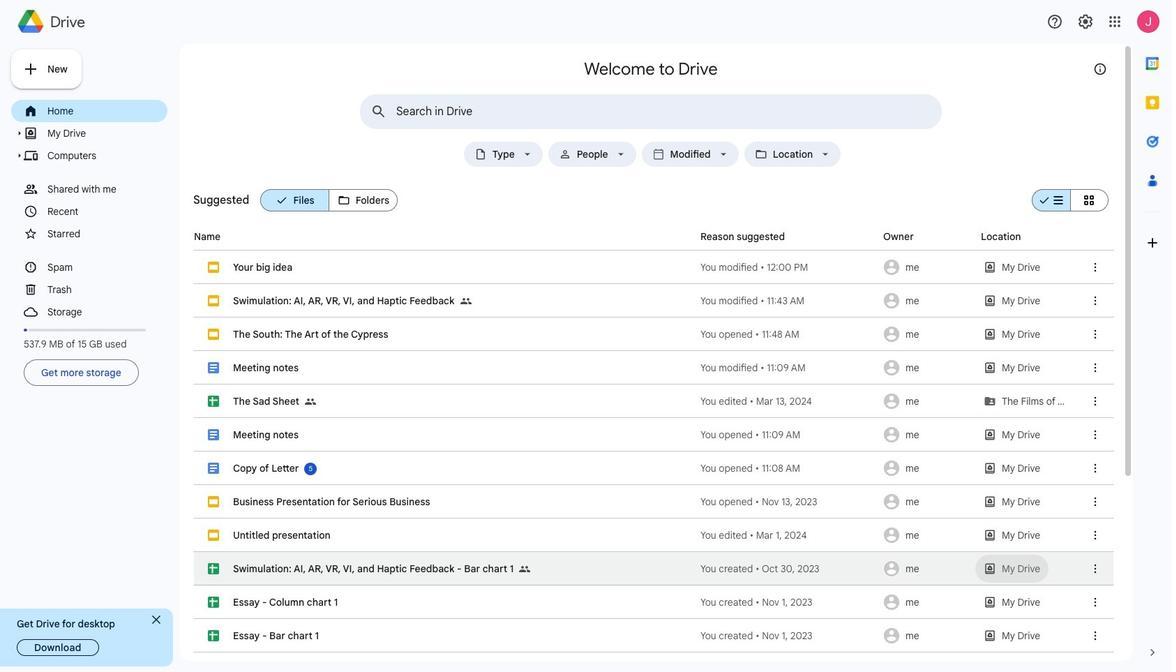 Task type: locate. For each thing, give the bounding box(es) containing it.
you created • oct 30, 2023 element
[[701, 562, 879, 576]]

my drive element
[[47, 124, 165, 142]]

google slides: untitled presentation element
[[233, 529, 331, 542]]

shared image
[[460, 284, 477, 318], [460, 296, 471, 307], [305, 385, 322, 418], [519, 552, 536, 585], [519, 564, 531, 575]]

1 owned by me element from the top
[[879, 251, 977, 284]]

navigation
[[11, 100, 167, 389]]

0 vertical spatial google sheets image
[[208, 396, 219, 407]]

7 owned by me element from the top
[[879, 452, 977, 485]]

computers element
[[47, 147, 165, 165]]

1 vertical spatial google docs image
[[208, 429, 219, 440]]

1 you created • nov 1, 2023 element from the top
[[701, 595, 879, 609]]

support image
[[1047, 13, 1064, 30]]

0 vertical spatial google docs image
[[208, 362, 219, 373]]

tab list
[[1133, 44, 1172, 633]]

1 google sheets image from the top
[[208, 563, 219, 574]]

2 google sheets image from the top
[[208, 630, 219, 641]]

8 owned by me element from the top
[[879, 485, 977, 518]]

owned by me element for you opened • 11:08 am element
[[879, 452, 977, 485]]

8 cell from the top
[[194, 485, 1114, 518]]

google docs image
[[208, 362, 219, 373], [208, 429, 219, 440]]

google slides image
[[208, 262, 219, 273], [208, 295, 219, 306], [208, 496, 219, 507], [208, 530, 219, 541]]

Files radio
[[261, 184, 329, 217]]

7 cell from the top
[[194, 452, 1114, 485]]

1 google docs: meeting notes element from the top
[[233, 361, 299, 374]]

0 vertical spatial google sheets image
[[208, 563, 219, 574]]

google slides image for sixth cell from the bottom of the page
[[208, 496, 219, 507]]

google sheets image
[[208, 563, 219, 574], [208, 630, 219, 641]]

pet resume shared google docs image
[[233, 652, 290, 672]]

1 vertical spatial you created • nov 1, 2023 element
[[701, 629, 879, 643]]

4 google slides image from the top
[[208, 530, 219, 541]]

owned by me element for the "you opened • 11:09 am" 'element'
[[879, 418, 977, 452]]

owned by me element for you edited • mar 1, 2024 element
[[879, 518, 977, 552]]

2 google sheets image from the top
[[208, 597, 219, 608]]

tree
[[11, 100, 167, 323]]

Folders radio
[[329, 184, 398, 217]]

google slides: your big idea element
[[233, 261, 293, 274]]

0 vertical spatial google docs: meeting notes element
[[233, 361, 299, 374]]

owned by me element for you modified • 12:00 pm "element"
[[879, 251, 977, 284]]

google sheets: essay - bar chart 1 element
[[233, 629, 319, 642]]

1 google sheets image from the top
[[208, 396, 219, 407]]

google slides: swimulation: ai, ar, vr, vi, and haptic feedback element
[[233, 294, 455, 307]]

6 owned by me element from the top
[[879, 418, 977, 452]]

you modified • 11:09 am element
[[701, 361, 879, 375]]

owned by me element
[[879, 251, 977, 284], [879, 284, 977, 318], [879, 318, 977, 351], [879, 351, 977, 385], [879, 385, 977, 418], [879, 418, 977, 452], [879, 452, 977, 485], [879, 485, 977, 518], [879, 518, 977, 552], [879, 552, 977, 585], [879, 585, 977, 619], [879, 619, 977, 652]]

google sheets image
[[208, 396, 219, 407], [208, 597, 219, 608]]

1 vertical spatial google docs: meeting notes element
[[233, 428, 299, 441]]

recent items element
[[47, 202, 165, 221]]

shared image down google sheets: essay - bar chart 1 element
[[290, 652, 307, 672]]

you opened • nov 13, 2023 element
[[701, 495, 879, 509]]

2 google docs: meeting notes element from the top
[[233, 428, 299, 441]]

shared image for google sheets: the sad sheet element
[[305, 385, 322, 418]]

List radio
[[1032, 184, 1070, 217]]

google slides image for 13th cell from the bottom of the page
[[208, 262, 219, 273]]

10 owned by me element from the top
[[879, 552, 977, 585]]

Grid radio
[[1070, 184, 1109, 217]]

google sheets: swimulation: ai, ar, vr, vi, and haptic feedback - bar chart 1 element
[[233, 562, 514, 575]]

2 google docs image from the top
[[208, 429, 219, 440]]

google docs: meeting notes element up google docs: copy of letter element
[[233, 428, 299, 441]]

you created • nov 1, 2023 element
[[701, 595, 879, 609], [701, 629, 879, 643]]

0 vertical spatial shared image
[[305, 396, 316, 408]]

google docs image up google docs icon
[[208, 429, 219, 440]]

google docs image down google slides icon
[[208, 362, 219, 373]]

9 owned by me element from the top
[[879, 518, 977, 552]]

2 owned by me element from the top
[[879, 284, 977, 318]]

3 owned by me element from the top
[[879, 318, 977, 351]]

google docs: meeting notes element up google sheets: the sad sheet element
[[233, 361, 299, 374]]

3 google slides image from the top
[[208, 496, 219, 507]]

2 you created • nov 1, 2023 element from the top
[[701, 629, 879, 643]]

5 owned by me element from the top
[[879, 385, 977, 418]]

google slides image
[[208, 329, 219, 340]]

google slides: business presentation for serious business element
[[233, 495, 430, 508]]

1 vertical spatial google sheets image
[[208, 630, 219, 641]]

starred items element
[[47, 225, 165, 243]]

1 vertical spatial shared image
[[290, 652, 307, 672]]

owned by me element for you modified • 11:43 am element
[[879, 284, 977, 318]]

2 google slides image from the top
[[208, 295, 219, 306]]

owned by me element for the you edited • mar 13, 2024 element
[[879, 385, 977, 418]]

toolbar
[[1107, 44, 1125, 86]]

1 google docs image from the top
[[208, 362, 219, 373]]

shared image
[[305, 396, 316, 408], [290, 652, 307, 672]]

google sheets: essay - column chart 1 element
[[233, 596, 338, 609]]

1 google slides image from the top
[[208, 262, 219, 273]]

you opened • 11:48 am element
[[701, 327, 879, 341]]

shared image for google slides: swimulation: ai, ar, vr, vi, and haptic feedback element at the left
[[460, 284, 477, 318]]

12 cell from the top
[[194, 619, 1114, 652]]

google docs: meeting notes element for google docs image associated with you modified • 11:09 am element
[[233, 361, 299, 374]]

0 vertical spatial you created • nov 1, 2023 element
[[701, 595, 879, 609]]

google docs: meeting notes element
[[233, 361, 299, 374], [233, 428, 299, 441]]

google sheets image for 2nd cell from the bottom
[[208, 630, 219, 641]]

google docs image for you modified • 11:09 am element
[[208, 362, 219, 373]]

shared image right google sheets: the sad sheet element
[[305, 396, 316, 408]]

owned by me element for you created • oct 30, 2023 element
[[879, 552, 977, 585]]

4 cell from the top
[[194, 351, 1114, 385]]

4 owned by me element from the top
[[879, 351, 977, 385]]

tree item
[[11, 100, 167, 122]]

9 cell from the top
[[194, 518, 1114, 552]]

people element
[[574, 149, 611, 160]]

1 vertical spatial google sheets image
[[208, 597, 219, 608]]

you created • nov 1, 2023 element for 12th owned by me element
[[701, 629, 879, 643]]

storage element
[[47, 303, 165, 321]]

10 cell from the top
[[194, 552, 1114, 585]]

cell
[[194, 251, 1114, 284], [194, 284, 1114, 318], [194, 318, 1114, 351], [194, 351, 1114, 385], [194, 385, 1114, 418], [194, 418, 1114, 452], [194, 452, 1114, 485], [194, 485, 1114, 518], [194, 518, 1114, 552], [194, 552, 1114, 585], [194, 585, 1114, 619], [194, 619, 1114, 652], [194, 652, 1114, 672]]



Task type: describe. For each thing, give the bounding box(es) containing it.
type element
[[490, 149, 518, 160]]

Search in Drive field
[[396, 105, 910, 119]]

you opened • 11:09 am element
[[701, 428, 879, 442]]

google slides image for ninth cell
[[208, 530, 219, 541]]

owned by me element for you opened • 11:48 am element on the right of the page
[[879, 318, 977, 351]]

owned by me element for you modified • 11:09 am element
[[879, 351, 977, 385]]

owned by me element for you opened • nov 13, 2023 element
[[879, 485, 977, 518]]

google slides image for 12th cell from the bottom of the page
[[208, 295, 219, 306]]

google docs: meeting notes element for the "you opened • 11:09 am" 'element' google docs image
[[233, 428, 299, 441]]

home element
[[47, 102, 165, 120]]

spam element
[[47, 258, 165, 276]]

you opened • 11:08 am element
[[701, 461, 879, 475]]

you created • nov 1, 2023 element for 2nd owned by me element from the bottom of the page
[[701, 595, 879, 609]]

close image
[[152, 615, 161, 624]]

2 cell from the top
[[194, 284, 1114, 318]]

3 cell from the top
[[194, 318, 1114, 351]]

items shared with me element
[[47, 180, 165, 198]]

location element
[[770, 149, 816, 160]]

shared image for google sheets: swimulation: ai, ar, vr, vi, and haptic feedback - bar chart 1 element
[[519, 552, 536, 585]]

you modified • 12:00 pm element
[[701, 260, 879, 274]]

11 owned by me element from the top
[[879, 585, 977, 619]]

google slides: the south: the art of the cypress element
[[233, 328, 388, 341]]

modified element
[[668, 149, 714, 160]]

12 owned by me element from the top
[[879, 619, 977, 652]]

google sheets: the sad sheet element
[[233, 395, 299, 408]]

google docs: copy of letter element
[[233, 462, 299, 475]]

13 cell from the top
[[194, 652, 1114, 672]]

5 cell from the top
[[194, 385, 1114, 418]]

google sheets image for ninth cell from the bottom
[[208, 396, 219, 407]]

google sheets image for 3rd cell from the bottom
[[208, 597, 219, 608]]

you modified • 11:43 am element
[[701, 294, 879, 308]]

trashed items element
[[47, 281, 165, 299]]

google docs image
[[208, 463, 219, 474]]

google sheets image for tenth cell from the top of the page
[[208, 563, 219, 574]]

11 cell from the top
[[194, 585, 1114, 619]]

google docs image for the "you opened • 11:09 am" 'element'
[[208, 429, 219, 440]]

you edited • mar 13, 2024 element
[[701, 394, 879, 408]]

you edited • mar 1, 2024 element
[[701, 528, 879, 542]]

shared image inside cell
[[305, 396, 316, 408]]

6 cell from the top
[[194, 418, 1114, 452]]

1 cell from the top
[[194, 251, 1114, 284]]



Task type: vqa. For each thing, say whether or not it's contained in the screenshot.
Quick sharing actions image
no



